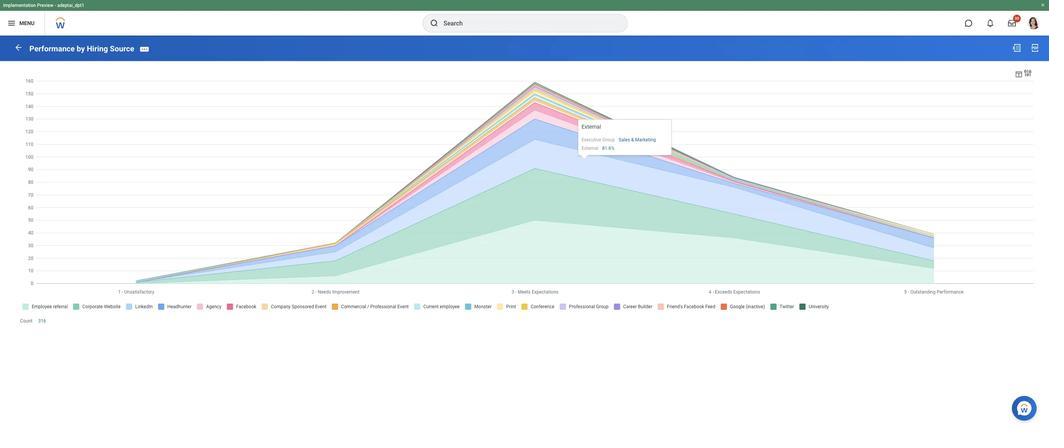 Task type: vqa. For each thing, say whether or not it's contained in the screenshot.
Place
no



Task type: locate. For each thing, give the bounding box(es) containing it.
notifications large image
[[987, 19, 995, 27]]

sales & marketing
[[619, 137, 656, 143]]

performance
[[29, 44, 75, 53]]

previous page image
[[14, 43, 23, 52]]

0 vertical spatial external
[[582, 124, 601, 130]]

external down executive
[[582, 146, 598, 151]]

performance by hiring source main content
[[0, 36, 1049, 341]]

profile logan mcneil image
[[1028, 17, 1040, 31]]

hiring
[[87, 44, 108, 53]]

sales
[[619, 137, 630, 143]]

2 external from the top
[[582, 146, 598, 151]]

external
[[582, 124, 601, 130], [582, 146, 598, 151]]

close environment banner image
[[1041, 3, 1046, 7]]

search image
[[430, 19, 439, 28]]

external up executive
[[582, 124, 601, 130]]

30 button
[[1004, 15, 1021, 32]]

1 external from the top
[[582, 124, 601, 130]]

Search Workday  search field
[[444, 15, 612, 32]]

source
[[110, 44, 134, 53]]

81.6%
[[602, 146, 615, 151]]

external tooltip
[[578, 120, 672, 163]]

1 vertical spatial external
[[582, 146, 598, 151]]

group
[[603, 137, 615, 143]]

justify image
[[7, 19, 16, 28]]

preview
[[37, 3, 53, 8]]



Task type: describe. For each thing, give the bounding box(es) containing it.
316 button
[[38, 318, 47, 324]]

menu button
[[0, 11, 45, 36]]

configure and view chart data image
[[1015, 70, 1024, 78]]

count
[[20, 319, 32, 324]]

adeptai_dpt1
[[57, 3, 84, 8]]

external 81.6%
[[582, 146, 615, 151]]

30
[[1015, 16, 1020, 21]]

menu
[[19, 20, 35, 26]]

external for external 81.6%
[[582, 146, 598, 151]]

&
[[631, 137, 634, 143]]

menu banner
[[0, 0, 1049, 36]]

sales & marketing link
[[619, 136, 656, 143]]

performance by hiring source
[[29, 44, 134, 53]]

316
[[38, 319, 46, 324]]

executive group
[[582, 137, 615, 143]]

performance by hiring source link
[[29, 44, 134, 53]]

-
[[55, 3, 56, 8]]

executive
[[582, 137, 601, 143]]

by
[[77, 44, 85, 53]]

implementation
[[3, 3, 36, 8]]

view printable version (pdf) image
[[1031, 43, 1040, 53]]

inbox large image
[[1008, 19, 1016, 27]]

implementation preview -   adeptai_dpt1
[[3, 3, 84, 8]]

export to excel image
[[1012, 43, 1022, 53]]

external for external
[[582, 124, 601, 130]]

configure and view chart data image
[[1024, 68, 1033, 78]]

marketing
[[635, 137, 656, 143]]

81.6% button
[[602, 145, 616, 152]]



